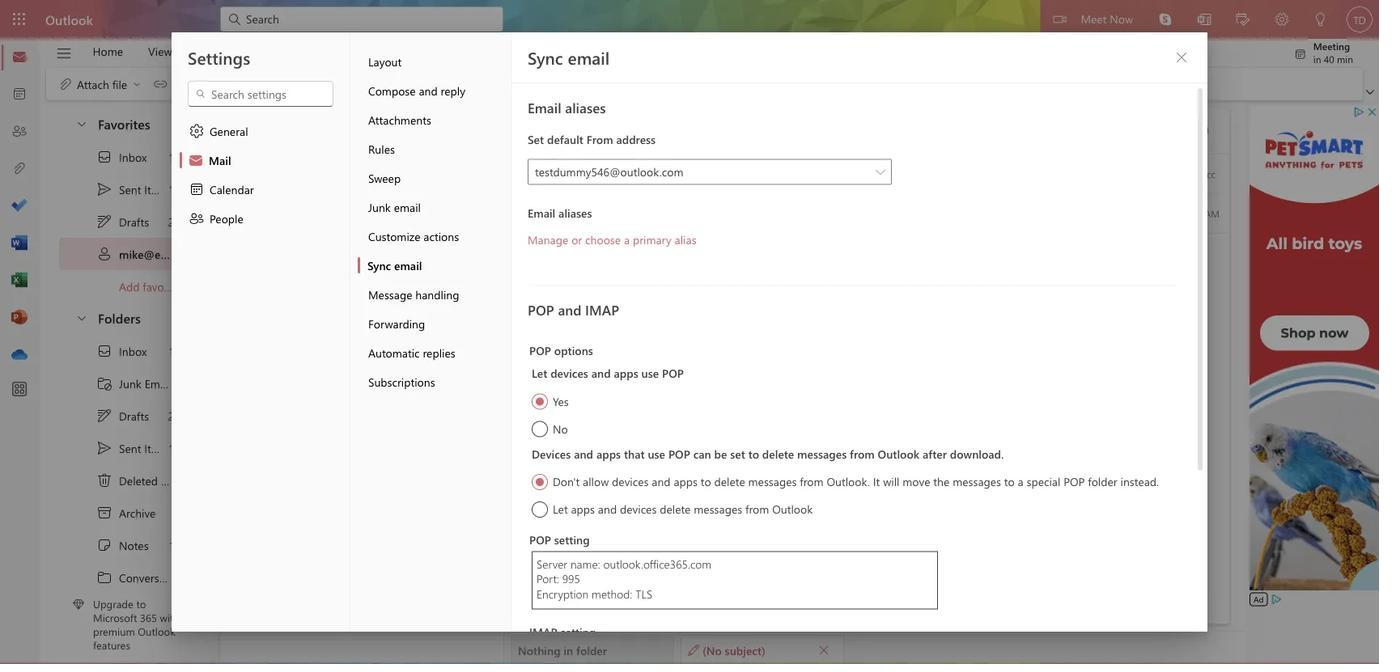 Task type: locate. For each thing, give the bounding box(es) containing it.
folder left instead.
[[1088, 474, 1117, 489]]

5 1 from the top
[[170, 538, 174, 553]]

0 vertical spatial  tree item
[[59, 173, 189, 206]]

with
[[160, 611, 180, 625]]

1 vertical spatial nothing
[[518, 643, 561, 658]]

inbox up  junk email
[[119, 344, 147, 359]]

word image
[[11, 236, 28, 252]]

 button inside reading pane main content
[[813, 639, 835, 662]]

0 vertical spatial  button
[[67, 108, 95, 138]]

0 horizontal spatial 
[[818, 645, 830, 656]]

to left the whom it
[[520, 247, 533, 263]]

sent down favorites "tree item"
[[119, 182, 141, 197]]

to inside text field
[[520, 247, 533, 263]]

items up  deleted items
[[144, 441, 172, 456]]

 tree item
[[59, 206, 189, 238], [59, 400, 189, 432]]

 tree item down favorites "tree item"
[[59, 173, 189, 206]]

use for that
[[648, 446, 665, 461]]

0 vertical spatial sync
[[528, 46, 563, 69]]

email up customize actions in the top left of the page
[[394, 199, 421, 214]]

add favorite
[[119, 279, 180, 294]]

 inside favorites tree
[[96, 149, 112, 165]]

2 for 
[[168, 408, 174, 423]]

0 vertical spatial to
[[539, 166, 551, 180]]

min
[[1337, 52, 1353, 65]]

to inside button
[[539, 166, 551, 180]]

1 horizontal spatial let
[[553, 502, 568, 517]]

inbox for 
[[119, 344, 147, 359]]

nothing in folder button
[[511, 635, 674, 664]]

0 horizontal spatial  button
[[813, 639, 835, 662]]

- right 12
[[381, 261, 385, 276]]

apps down the bullet points button
[[614, 366, 638, 381]]

2 vertical spatial items
[[161, 473, 188, 488]]

 button right subject) on the right bottom
[[813, 639, 835, 662]]

 up the ''
[[96, 181, 112, 197]]

1  tree item from the top
[[59, 206, 189, 238]]

1 vertical spatial imap
[[529, 625, 557, 640]]

email aliases up manage
[[528, 205, 592, 220]]

 sent items 1 inside favorites tree
[[96, 181, 174, 197]]

message for message handling
[[368, 287, 412, 302]]

email right the send
[[335, 170, 362, 185]]

in for nothing in folder
[[564, 643, 573, 658]]

 down favorites "tree item"
[[96, 149, 112, 165]]

1 vertical spatial 
[[818, 645, 830, 656]]

0 vertical spatial sent
[[119, 182, 141, 197]]

drafts inside favorites tree
[[119, 214, 149, 229]]

1 vertical spatial 
[[75, 311, 88, 324]]

view left help
[[148, 44, 172, 59]]

 tree item down  junk email
[[59, 400, 189, 432]]

2 inside favorites tree
[[168, 214, 174, 229]]


[[1053, 13, 1066, 26]]

archive
[[119, 506, 156, 521]]

0 horizontal spatial from
[[745, 502, 769, 517]]

folders
[[98, 309, 141, 326]]

general
[[210, 123, 248, 138]]

tree
[[59, 335, 189, 664]]

 tree item
[[59, 497, 189, 529]]

 tree item up the ''
[[59, 206, 189, 238]]

nothing up the empty
[[317, 503, 360, 518]]

1 horizontal spatial junk
[[368, 199, 391, 214]]

 drafts up the ''
[[96, 214, 149, 230]]

button
[[553, 307, 590, 323]]

 tree item
[[59, 367, 189, 400]]

2 email aliases from the top
[[528, 205, 592, 220]]

more apps image
[[11, 382, 28, 398]]

 drafts down '' tree item
[[96, 408, 149, 424]]

0 vertical spatial delete
[[762, 446, 794, 461]]

 left favorites
[[75, 117, 88, 130]]

 tree item
[[59, 562, 189, 594]]

1  button from the top
[[67, 108, 95, 138]]

outlook
[[45, 11, 93, 28], [878, 446, 919, 461], [772, 502, 813, 517], [138, 625, 175, 639]]

1 2 from the top
[[168, 214, 174, 229]]

1 inbox from the top
[[119, 150, 147, 164]]

0 vertical spatial aliases
[[565, 98, 606, 117]]

 button inside favorites "tree item"
[[67, 108, 95, 138]]

message inside message handling button
[[368, 287, 412, 302]]

 drafts for 
[[96, 214, 149, 230]]

2 vertical spatial devices
[[620, 502, 657, 517]]

mike@example.com up send email
[[285, 127, 411, 146]]

2 horizontal spatial delete
[[762, 446, 794, 461]]

 inside tree
[[96, 408, 112, 424]]

1 vertical spatial 
[[189, 181, 205, 197]]

bullet
[[553, 291, 585, 307]]

1 sent from the top
[[119, 182, 141, 197]]

0 horizontal spatial sync
[[367, 258, 391, 273]]

1 horizontal spatial in
[[564, 643, 573, 658]]

features
[[93, 638, 130, 652]]

0 vertical spatial a
[[624, 232, 630, 247]]

and
[[419, 83, 438, 98], [558, 301, 581, 319], [591, 366, 611, 381], [574, 446, 593, 461], [652, 474, 671, 489], [598, 502, 617, 517]]

folder down imap setting
[[576, 643, 607, 658]]

from up don't allow devices and apps to delete messages from outlook. it will move the messages to a special pop folder instead.
[[850, 446, 875, 461]]

0 vertical spatial message
[[246, 44, 290, 59]]

2  inbox from the top
[[96, 343, 147, 359]]

mike@example.com up favorite
[[119, 247, 223, 262]]

mike@example.com up send email button
[[285, 148, 371, 161]]

1 vertical spatial in
[[363, 503, 372, 518]]

 for favorites
[[75, 117, 88, 130]]

 sent items 1 up deleted
[[96, 440, 174, 456]]

folder inside nothing in folder looks empty over here.
[[376, 503, 406, 518]]

folder for nothing in folder looks empty over here.
[[376, 503, 406, 518]]

 tree item down favorites
[[59, 141, 189, 173]]

2  sent items 1 from the top
[[96, 440, 174, 456]]

2  drafts from the top
[[96, 408, 149, 424]]

email inside junk email button
[[394, 199, 421, 214]]

email inside  junk email
[[145, 376, 171, 391]]

 button left favorites
[[67, 108, 95, 138]]

 tree item up deleted
[[59, 432, 189, 465]]

 drafts inside favorites tree
[[96, 214, 149, 230]]

1 horizontal spatial  button
[[1169, 45, 1195, 70]]

notes
[[119, 538, 149, 553]]

message list section
[[220, 108, 598, 664]]

 for 
[[96, 214, 112, 230]]

1 vertical spatial  tree item
[[59, 432, 189, 465]]

 up the ''
[[96, 214, 112, 230]]

2 vertical spatial email
[[145, 376, 171, 391]]

to inside upgrade to microsoft 365 with premium outlook features
[[136, 597, 146, 611]]

devices and apps that use pop can be set to delete messages from outlook after download.
[[532, 446, 1004, 461]]

and left reply
[[419, 83, 438, 98]]

files image
[[11, 161, 28, 177]]

setting down don't
[[554, 533, 590, 547]]

 tree item
[[59, 141, 189, 173], [59, 335, 189, 367]]

 up 
[[96, 440, 112, 456]]

1  drafts from the top
[[96, 214, 149, 230]]

2 left 
[[168, 214, 174, 229]]

email right options button
[[568, 46, 610, 69]]

 inside tree
[[96, 343, 112, 359]]

from left the outlook.
[[800, 474, 824, 489]]

in inside button
[[564, 643, 573, 658]]

aliases up 'or'
[[559, 205, 592, 220]]

 tree item up  junk email
[[59, 335, 189, 367]]

 sent items 1 up  tree item
[[96, 181, 174, 197]]

Message body, press Alt+F10 to exit text field
[[520, 247, 1220, 472]]

 pictures
[[309, 76, 368, 92]]

application
[[0, 0, 1379, 664]]

-
[[381, 261, 385, 276], [413, 261, 417, 276]]

folder inside button
[[576, 643, 607, 658]]

 button left folders
[[67, 303, 95, 333]]

1 horizontal spatial -
[[413, 261, 417, 276]]


[[688, 645, 699, 656]]

0 vertical spatial imap
[[585, 301, 619, 319]]

0 horizontal spatial -
[[381, 261, 385, 276]]

nothing
[[317, 503, 360, 518], [518, 643, 561, 658]]

a inside button
[[624, 232, 630, 247]]

email aliases
[[528, 98, 606, 117], [528, 205, 592, 220]]

from down "devices and apps that use pop can be set to delete messages from outlook after download."
[[745, 502, 769, 517]]

1 vertical spatial sync email
[[367, 258, 422, 273]]

view inside the message list section
[[397, 169, 421, 184]]

email aliases up default
[[528, 98, 606, 117]]

2 down  junk email
[[168, 408, 174, 423]]

options button
[[492, 39, 556, 64]]


[[96, 181, 112, 197], [96, 440, 112, 456]]

a right choose
[[624, 232, 630, 247]]

0 horizontal spatial junk
[[119, 376, 141, 391]]

12
[[365, 261, 378, 276]]

inbox
[[119, 150, 147, 164], [119, 344, 147, 359]]

2 inbox from the top
[[119, 344, 147, 359]]

folder for nothing in folder
[[576, 643, 607, 658]]

message
[[246, 44, 290, 59], [368, 287, 412, 302]]

1 vertical spatial let
[[553, 502, 568, 517]]

0 horizontal spatial sync email
[[367, 258, 422, 273]]

move
[[903, 474, 930, 489]]

 tree item for 
[[59, 400, 189, 432]]

 inside settings tab list
[[189, 181, 205, 197]]

 button
[[1169, 45, 1195, 70], [813, 639, 835, 662]]

document
[[0, 0, 1379, 664]]

favorites tree item
[[59, 108, 189, 141]]

0 horizontal spatial view
[[148, 44, 172, 59]]

drafts inside tree
[[119, 408, 149, 423]]

1 vertical spatial inbox
[[119, 344, 147, 359]]

1 vertical spatial  tree item
[[59, 400, 189, 432]]

format text button
[[357, 39, 439, 64]]

bcc
[[1201, 168, 1216, 180]]

1 vertical spatial 2
[[168, 408, 174, 423]]

1 horizontal spatial nothing
[[518, 643, 561, 658]]

monthly
[[502, 261, 543, 276]]

items left  calendar
[[144, 182, 172, 197]]

1 drafts from the top
[[119, 214, 149, 229]]

 inside  meeting in 40 min
[[1294, 48, 1307, 61]]

a inside option group
[[1018, 474, 1023, 489]]

0 vertical spatial folder
[[1088, 474, 1117, 489]]

 junk email
[[96, 376, 171, 392]]

1  inbox from the top
[[96, 149, 147, 165]]

 tree item
[[59, 173, 189, 206], [59, 432, 189, 465]]

0 horizontal spatial folder
[[376, 503, 406, 518]]

2 vertical spatial in
[[564, 643, 573, 658]]

0 vertical spatial inbox
[[119, 150, 147, 164]]

 tree item
[[59, 238, 223, 270]]

drafts for 
[[119, 214, 149, 229]]

2  tree item from the top
[[59, 335, 189, 367]]

aliases
[[565, 98, 606, 117], [559, 205, 592, 220]]

1 vertical spatial a
[[1018, 474, 1023, 489]]

0 vertical spatial sync email
[[528, 46, 610, 69]]

testdummy546@outlook.com field
[[528, 159, 892, 186]]

0 horizontal spatial 
[[189, 181, 205, 197]]

set default from address
[[528, 132, 656, 147]]

2  from the top
[[75, 311, 88, 324]]

1 vertical spatial use
[[648, 446, 665, 461]]

0 vertical spatial junk
[[368, 199, 391, 214]]

1  from the top
[[96, 181, 112, 197]]

 for  'button' within the sync email tab panel
[[1175, 51, 1188, 64]]

junk email button
[[358, 193, 511, 222]]

0 horizontal spatial delete
[[660, 502, 691, 517]]

 button for favorites
[[67, 108, 95, 138]]

 inside favorites tree
[[96, 214, 112, 230]]

set your advertising preferences image
[[1270, 593, 1283, 606]]

 inside sync email tab panel
[[1175, 51, 1188, 64]]

0 vertical spatial  drafts
[[96, 214, 149, 230]]

 inbox inside favorites tree
[[96, 149, 147, 165]]

Server name: outlook.office365.com  Port: 995  Encryption method: TLS text field
[[532, 552, 938, 610]]

0 vertical spatial setting
[[554, 533, 590, 547]]

apps down allow at the bottom left of the page
[[571, 502, 595, 517]]

primary
[[633, 232, 672, 247]]

attachments button
[[358, 105, 511, 134]]

 for folders
[[75, 311, 88, 324]]

aliases up set default from address
[[565, 98, 606, 117]]

manage or choose a primary alias
[[528, 232, 696, 247]]

2 sent from the top
[[119, 441, 141, 456]]

1 horizontal spatial sync email
[[528, 46, 610, 69]]


[[96, 214, 112, 230], [96, 408, 112, 424]]

imap right bullet
[[585, 301, 619, 319]]

2 horizontal spatial from
[[850, 446, 875, 461]]

0 vertical spatial 
[[96, 149, 112, 165]]

 calendar
[[189, 181, 254, 197]]

 view profile
[[378, 169, 456, 184]]

2  tree item from the top
[[59, 400, 189, 432]]

0 vertical spatial nothing
[[317, 503, 360, 518]]

Add a subject text field
[[511, 201, 1107, 227]]

setting for imap setting
[[560, 625, 596, 640]]

message handling button
[[358, 280, 511, 309]]

meet now
[[1081, 11, 1133, 26]]

1 vertical spatial email
[[528, 205, 555, 220]]

format
[[369, 44, 405, 59]]

1  sent items 1 from the top
[[96, 181, 174, 197]]

over
[[370, 524, 392, 539]]

nothing inside nothing in folder looks empty over here.
[[317, 503, 360, 518]]

1  from the top
[[96, 214, 112, 230]]

dialog
[[0, 0, 1379, 664]]

message inside message button
[[246, 44, 290, 59]]

0 vertical spatial 
[[1175, 51, 1188, 64]]

0 vertical spatial in
[[1313, 52, 1321, 65]]

settings
[[188, 46, 250, 69]]

 inbox up '' tree item
[[96, 343, 147, 359]]

pop and imap
[[528, 301, 619, 319]]

send
[[307, 170, 332, 185]]

3 1 from the top
[[169, 344, 174, 359]]

to whom it may concern,
[[520, 247, 659, 263]]

 for  calendar
[[189, 181, 205, 197]]

junk inside  junk email
[[119, 376, 141, 391]]

1 - from the left
[[381, 261, 385, 276]]

mike@example.com image
[[236, 127, 275, 166]]

email up set
[[528, 98, 561, 117]]

0 vertical spatial 2
[[168, 214, 174, 229]]

test
[[520, 399, 549, 415]]

let down don't
[[553, 502, 568, 517]]

 left the 40
[[1294, 48, 1307, 61]]

1 left 
[[169, 150, 174, 164]]

junk right  on the left of the page
[[119, 376, 141, 391]]

automatic replies button
[[358, 338, 511, 367]]

2  from the top
[[96, 408, 112, 424]]

24
[[486, 261, 499, 276]]

draft saved at 9:48 am
[[1122, 207, 1220, 220]]

to do image
[[11, 198, 28, 214]]

sync email inside button
[[367, 258, 422, 273]]

tab list
[[80, 39, 556, 64]]

outlook up ''
[[45, 11, 93, 28]]

sync email inside tab panel
[[528, 46, 610, 69]]

include group
[[49, 68, 512, 100]]

 right subject) on the right bottom
[[818, 645, 830, 656]]

to
[[748, 446, 759, 461], [701, 474, 711, 489], [1004, 474, 1015, 489], [136, 597, 146, 611]]

items right deleted
[[161, 473, 188, 488]]

2 2 from the top
[[168, 408, 174, 423]]

people
[[210, 211, 243, 226]]

imap up nothing in folder
[[529, 625, 557, 640]]

(no
[[702, 643, 722, 658]]

sweep button
[[358, 163, 511, 193]]

setting up nothing in folder
[[560, 625, 596, 640]]

drafts
[[119, 214, 149, 229], [119, 408, 149, 423]]

items inside  deleted items
[[161, 473, 188, 488]]

folder up the over
[[376, 503, 406, 518]]

2 vertical spatial folder
[[576, 643, 607, 658]]

1  from the top
[[75, 117, 88, 130]]

0 vertical spatial 
[[75, 117, 88, 130]]

from
[[850, 446, 875, 461], [800, 474, 824, 489], [745, 502, 769, 517]]

2  from the top
[[96, 440, 112, 456]]

instead.
[[1120, 474, 1159, 489]]

and up 'let apps and devices delete messages from outlook'
[[652, 474, 671, 489]]

0 horizontal spatial to
[[520, 247, 533, 263]]

 for  meeting in 40 min
[[1294, 48, 1307, 61]]

concern,
[[609, 247, 659, 263]]

 drafts inside tree
[[96, 408, 149, 424]]

options
[[554, 343, 593, 358]]

let for let devices and apps use pop
[[532, 366, 547, 381]]

sent up  "tree item"
[[119, 441, 141, 456]]


[[96, 246, 112, 262]]

 left folders
[[75, 311, 88, 324]]

drafts for 
[[119, 408, 149, 423]]

sent
[[119, 182, 141, 197], [119, 441, 141, 456]]

mail
[[209, 153, 231, 168]]

 tree item for 
[[59, 335, 189, 367]]

 inside reading pane main content
[[818, 645, 830, 656]]

email inside sync email button
[[394, 258, 422, 273]]

email up manage
[[528, 205, 555, 220]]

calendar image
[[11, 87, 28, 103]]

1 vertical spatial 
[[96, 440, 112, 456]]


[[96, 537, 112, 554]]

nothing down imap setting
[[518, 643, 561, 658]]

2 horizontal spatial in
[[1313, 52, 1321, 65]]

 button
[[399, 204, 465, 230]]

drafts down  junk email
[[119, 408, 149, 423]]

2  button from the top
[[67, 303, 95, 333]]

 inside favorites "tree item"
[[75, 117, 88, 130]]

nothing inside button
[[518, 643, 561, 658]]

2 1 from the top
[[169, 182, 174, 197]]

messages down "devices and apps that use pop can be set to delete messages from outlook after download."
[[748, 474, 797, 489]]


[[55, 45, 72, 62]]

1 left  calendar
[[169, 182, 174, 197]]


[[1197, 125, 1210, 138]]

2  from the top
[[96, 343, 112, 359]]

0 vertical spatial drafts
[[119, 214, 149, 229]]

2
[[168, 214, 174, 229], [168, 408, 174, 423]]

1 vertical spatial 
[[96, 408, 112, 424]]

sync email
[[528, 46, 610, 69], [367, 258, 422, 273]]

0 horizontal spatial let
[[532, 366, 547, 381]]

be
[[714, 446, 727, 461]]

let
[[532, 366, 547, 381], [553, 502, 568, 517]]

forwarding
[[368, 316, 425, 331]]

 tree item inside favorites tree
[[59, 206, 189, 238]]

1 vertical spatial email aliases
[[528, 205, 592, 220]]

dialog containing settings
[[0, 0, 1379, 664]]

tab list containing home
[[80, 39, 556, 64]]

in up the over
[[363, 503, 372, 518]]

1 vertical spatial  sent items 1
[[96, 440, 174, 456]]

2 vertical spatial from
[[745, 502, 769, 517]]

1 up  junk email
[[169, 344, 174, 359]]

1 vertical spatial message
[[368, 287, 412, 302]]

 inside folders "tree item"
[[75, 311, 88, 324]]

outlook up will
[[878, 446, 919, 461]]

0 vertical spatial mike@example.com
[[285, 127, 411, 146]]

message down blue
[[368, 287, 412, 302]]

 for  'button' within reading pane main content
[[818, 645, 830, 656]]

and inside button
[[419, 83, 438, 98]]

1 vertical spatial folder
[[376, 503, 406, 518]]

pop and imap element
[[528, 331, 1177, 664]]


[[189, 123, 205, 139]]

here.
[[395, 524, 420, 539]]

 up 
[[189, 181, 205, 197]]

in
[[1313, 52, 1321, 65], [363, 503, 372, 518], [564, 643, 573, 658]]

1  from the top
[[96, 149, 112, 165]]

1 horizontal spatial sync
[[528, 46, 563, 69]]

1 horizontal spatial 
[[1175, 51, 1188, 64]]

premium features image
[[73, 599, 84, 611]]

application containing settings
[[0, 0, 1379, 664]]

1 vertical spatial  inbox
[[96, 343, 147, 359]]

blue
[[388, 261, 410, 276]]

inbox inside favorites tree
[[119, 150, 147, 164]]

reading pane main content
[[504, 101, 1246, 664]]

devices
[[532, 446, 571, 461]]

email right  on the left of the page
[[145, 376, 171, 391]]

settings tab list
[[172, 32, 350, 632]]

1 vertical spatial  button
[[67, 303, 95, 333]]

2 drafts from the top
[[119, 408, 149, 423]]

0 vertical spatial use
[[641, 366, 659, 381]]

0 vertical spatial  tree item
[[59, 141, 189, 173]]

junk down 'sweep'
[[368, 199, 391, 214]]

0 vertical spatial 
[[96, 214, 112, 230]]

pop
[[528, 301, 554, 319], [529, 343, 551, 358], [662, 366, 684, 381], [668, 446, 690, 461], [1064, 474, 1085, 489], [529, 533, 551, 547]]

in left the 40
[[1313, 52, 1321, 65]]

mail image
[[11, 49, 28, 66]]

 inbox down favorites "tree item"
[[96, 149, 147, 165]]

inbox down favorites "tree item"
[[119, 150, 147, 164]]

in inside  meeting in 40 min
[[1313, 52, 1321, 65]]

inbox for 
[[119, 150, 147, 164]]

0 horizontal spatial imap
[[529, 625, 557, 640]]

let devices and apps use pop option group
[[532, 362, 1177, 440]]

0 vertical spatial email aliases
[[528, 98, 606, 117]]

junk inside button
[[368, 199, 391, 214]]

now
[[1110, 11, 1133, 26]]

1 vertical spatial drafts
[[119, 408, 149, 423]]


[[188, 152, 204, 168]]

1 horizontal spatial 
[[1294, 48, 1307, 61]]

0 vertical spatial view
[[148, 44, 172, 59]]

a left 'special' in the right of the page
[[1018, 474, 1023, 489]]

0 vertical spatial 
[[96, 181, 112, 197]]

email down customize actions in the top left of the page
[[394, 258, 422, 273]]

view right 
[[397, 169, 421, 184]]

0 horizontal spatial nothing
[[317, 503, 360, 518]]

1 up  deleted items
[[169, 441, 174, 456]]

outlook.
[[827, 474, 870, 489]]

 down  on the left of the page
[[96, 408, 112, 424]]

2 inside tree
[[168, 408, 174, 423]]

 button up  button
[[1169, 45, 1195, 70]]

1  tree item from the top
[[59, 141, 189, 173]]

settings heading
[[188, 46, 250, 69]]

1 vertical spatial junk
[[119, 376, 141, 391]]


[[1175, 51, 1188, 64], [818, 645, 830, 656]]

1 vertical spatial delete
[[714, 474, 745, 489]]

- right blue
[[413, 261, 417, 276]]

in inside nothing in folder looks empty over here.
[[363, 503, 372, 518]]

drafts up  tree item
[[119, 214, 149, 229]]

email aliases inside email aliases element
[[528, 205, 592, 220]]

imap setting
[[529, 625, 596, 640]]

0 vertical spatial  sent items 1
[[96, 181, 174, 197]]

 button inside folders "tree item"
[[67, 303, 95, 333]]

1 email aliases from the top
[[528, 98, 606, 117]]

and left the points
[[558, 301, 581, 319]]


[[96, 473, 112, 489]]

in down imap setting
[[564, 643, 573, 658]]

1 vertical spatial view
[[397, 169, 421, 184]]

message up include group
[[246, 44, 290, 59]]



Task type: vqa. For each thing, say whether or not it's contained in the screenshot.
'Sync Email'
yes



Task type: describe. For each thing, give the bounding box(es) containing it.
forwarding button
[[358, 309, 511, 338]]

favorites tree
[[59, 102, 223, 303]]

customize
[[368, 229, 420, 244]]

set
[[528, 132, 544, 147]]

iphone
[[328, 261, 362, 276]]

testdummy546@outlook.com
[[535, 164, 683, 179]]

customize actions button
[[358, 222, 511, 251]]

to for to whom it may concern,
[[520, 247, 533, 263]]

mike@example.com button
[[285, 127, 411, 148]]

let for let apps and devices delete messages from outlook
[[553, 502, 568, 517]]

sync inside sync email button
[[367, 258, 391, 273]]

40
[[1324, 52, 1334, 65]]

 deleted items
[[96, 473, 188, 489]]

email inside sync email tab panel
[[568, 46, 610, 69]]

and down allow at the bottom left of the page
[[598, 502, 617, 517]]

format text
[[369, 44, 427, 59]]

sync email heading
[[528, 46, 610, 69]]

it
[[873, 474, 880, 489]]

1 vertical spatial devices
[[612, 474, 649, 489]]

compose
[[368, 83, 416, 98]]

messages up the outlook.
[[797, 446, 847, 461]]

 (no subject)
[[688, 643, 765, 658]]

(with
[[456, 261, 483, 276]]

nothing for nothing in folder
[[518, 643, 561, 658]]

bullet points button
[[553, 291, 623, 323]]

 drafts for 
[[96, 408, 149, 424]]

nothing for nothing in folder looks empty over here.
[[317, 503, 360, 518]]

365
[[140, 611, 157, 625]]

 notes
[[96, 537, 149, 554]]

 button
[[48, 40, 80, 67]]

pop setting
[[529, 533, 590, 547]]

apps left that
[[596, 446, 621, 461]]

email aliases element
[[528, 128, 1177, 264]]

2 for 
[[168, 214, 174, 229]]

 tree item
[[59, 529, 189, 562]]

sync email tab panel
[[511, 32, 1207, 664]]

powerpoint image
[[11, 310, 28, 326]]

apple
[[295, 261, 325, 276]]

messages down 'download.'
[[953, 474, 1001, 489]]

view button
[[136, 39, 184, 64]]

 button for folders
[[67, 303, 95, 333]]

2  tree item from the top
[[59, 432, 189, 465]]

email inside email aliases element
[[528, 205, 555, 220]]

use for apps
[[641, 366, 659, 381]]

and down options
[[591, 366, 611, 381]]


[[378, 171, 391, 184]]

that
[[624, 446, 645, 461]]

1 vertical spatial aliases
[[559, 205, 592, 220]]

1 1 from the top
[[169, 150, 174, 164]]

let apps and devices delete messages from outlook
[[553, 502, 813, 517]]

in for nothing in folder looks empty over here.
[[363, 503, 372, 518]]

1 vertical spatial items
[[144, 441, 172, 456]]

2 - from the left
[[413, 261, 417, 276]]

items inside favorites tree
[[144, 182, 172, 197]]

options
[[504, 44, 543, 59]]

let devices and apps use pop
[[532, 366, 684, 381]]

people image
[[11, 124, 28, 140]]

left-rail-appbar navigation
[[3, 39, 36, 374]]

allow
[[583, 474, 609, 489]]

profile
[[424, 169, 456, 184]]

Search settings search field
[[206, 86, 316, 102]]

home button
[[81, 39, 135, 64]]

messages down be
[[694, 502, 742, 517]]

outlook inside the outlook banner
[[45, 11, 93, 28]]

excel image
[[11, 273, 28, 289]]

to for to
[[539, 166, 551, 180]]

at
[[1173, 207, 1182, 220]]

premium
[[93, 625, 135, 639]]

message for message
[[246, 44, 290, 59]]

and up allow at the bottom left of the page
[[574, 446, 593, 461]]

 for 
[[96, 343, 112, 359]]

reply
[[441, 83, 465, 98]]

0 vertical spatial email
[[528, 98, 561, 117]]

send email
[[307, 170, 362, 185]]

onedrive image
[[11, 347, 28, 363]]


[[385, 76, 402, 92]]

favorite
[[143, 279, 180, 294]]

nothing in folder
[[518, 643, 607, 658]]

message handling
[[368, 287, 459, 302]]

setting for pop setting
[[554, 533, 590, 547]]

actions
[[424, 229, 459, 244]]

1 vertical spatial from
[[800, 474, 824, 489]]

can
[[693, 446, 711, 461]]

sync inside sync email tab panel
[[528, 46, 563, 69]]


[[408, 210, 425, 226]]

tree containing 
[[59, 335, 189, 664]]

meet
[[1081, 11, 1107, 26]]

1 vertical spatial mike@example.com
[[285, 148, 371, 161]]

 meeting in 40 min
[[1294, 39, 1353, 65]]

folder inside the devices and apps that use pop can be set to delete messages from outlook after download. option group
[[1088, 474, 1117, 489]]

 button inside sync email tab panel
[[1169, 45, 1195, 70]]

To text field
[[578, 165, 1169, 183]]

rules button
[[358, 134, 511, 163]]

meeting
[[1313, 39, 1350, 52]]

to right 'set'
[[748, 446, 759, 461]]

devices and apps that use pop can be set to delete messages from outlook after download. option group
[[532, 442, 1177, 520]]

2 vertical spatial delete
[[660, 502, 691, 517]]

will
[[883, 474, 899, 489]]

 for 
[[96, 149, 112, 165]]

customize actions
[[368, 229, 459, 244]]

don't allow devices and apps to delete messages from outlook. it will move the messages to a special pop folder instead.
[[553, 474, 1159, 489]]

send email button
[[278, 166, 369, 189]]


[[96, 376, 112, 392]]

1 inside  tree item
[[170, 538, 174, 553]]

sent inside favorites tree
[[119, 182, 141, 197]]

4 1 from the top
[[169, 441, 174, 456]]

looks
[[304, 524, 333, 539]]

 tree item for 
[[59, 141, 189, 173]]

 inside favorites tree
[[96, 181, 112, 197]]

 tree item for 
[[59, 206, 189, 238]]

1  tree item from the top
[[59, 173, 189, 206]]

mike@example.com inside  mike@example.com
[[119, 247, 223, 262]]

 tree item
[[59, 465, 189, 497]]

attachments
[[368, 112, 431, 127]]


[[309, 76, 325, 92]]

document containing settings
[[0, 0, 1379, 664]]

folders tree item
[[59, 303, 189, 335]]

layout
[[368, 54, 402, 69]]

1 horizontal spatial imap
[[585, 301, 619, 319]]

home
[[93, 44, 123, 59]]

upgrade to microsoft 365 with premium outlook features
[[93, 597, 180, 652]]

layout button
[[358, 47, 511, 76]]

to left 'special' in the right of the page
[[1004, 474, 1015, 489]]

special
[[1027, 474, 1060, 489]]

 inbox for 
[[96, 149, 147, 165]]

0 vertical spatial from
[[850, 446, 875, 461]]

sweep
[[368, 170, 401, 185]]

outlook banner
[[0, 0, 1379, 39]]

no
[[553, 421, 568, 436]]

outlook down "devices and apps that use pop can be set to delete messages from outlook after download."
[[772, 502, 813, 517]]

1 horizontal spatial delete
[[714, 474, 745, 489]]

9:48
[[1184, 207, 1202, 220]]

 archive
[[96, 505, 156, 521]]

the
[[933, 474, 950, 489]]

subscriptions
[[368, 374, 435, 389]]

to down can
[[701, 474, 711, 489]]

compose and reply
[[368, 83, 465, 98]]

view inside button
[[148, 44, 172, 59]]

apps up 'let apps and devices delete messages from outlook'
[[674, 474, 698, 489]]

email inside send email button
[[335, 170, 362, 185]]

from
[[587, 132, 613, 147]]

automatic replies
[[368, 345, 455, 360]]

 inside tree
[[96, 440, 112, 456]]

saved
[[1146, 207, 1171, 220]]

 button
[[1187, 118, 1220, 144]]


[[96, 570, 112, 586]]

0 vertical spatial devices
[[550, 366, 588, 381]]

or
[[571, 232, 582, 247]]


[[96, 505, 112, 521]]

imap inside pop and imap element
[[529, 625, 557, 640]]

 for 
[[96, 408, 112, 424]]

tab list inside application
[[80, 39, 556, 64]]

emoji
[[405, 76, 432, 91]]

 inbox for 
[[96, 343, 147, 359]]

deleted
[[119, 473, 158, 488]]

outlook inside upgrade to microsoft 365 with premium outlook features
[[138, 625, 175, 639]]

add favorite tree item
[[59, 270, 189, 303]]



